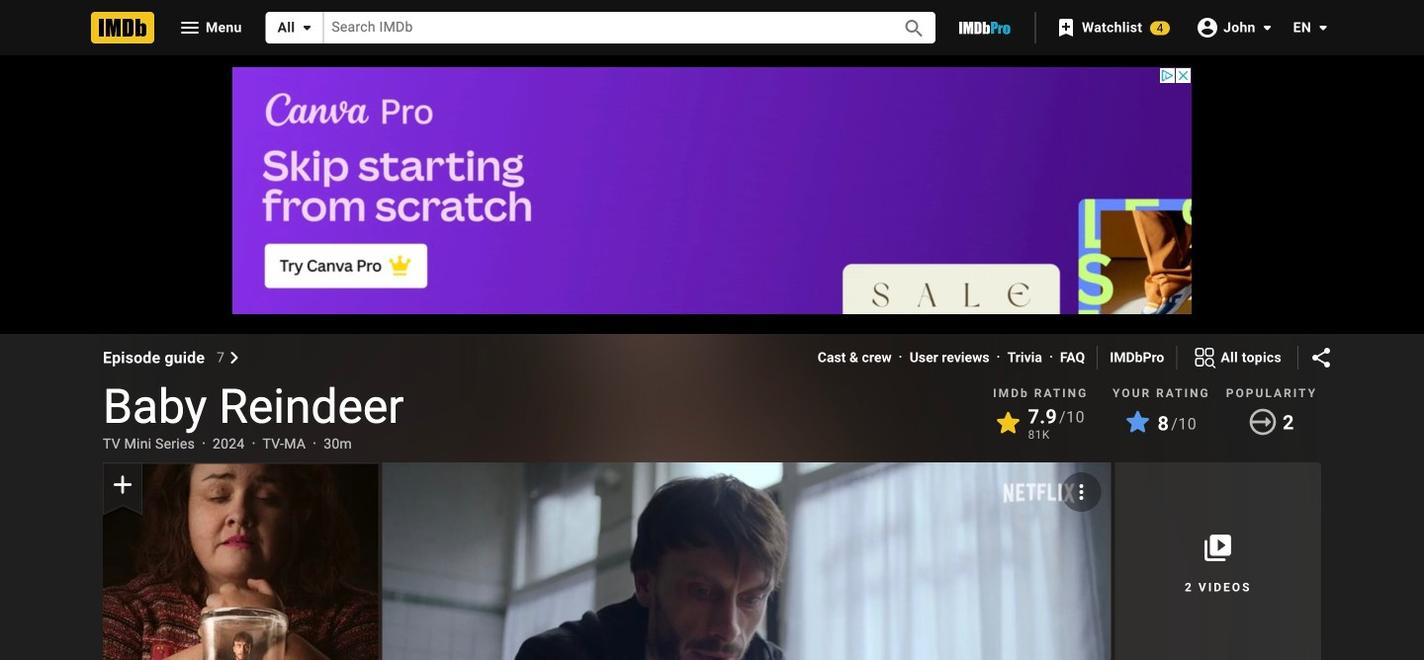 Task type: vqa. For each thing, say whether or not it's contained in the screenshot.
the right Inception
no



Task type: describe. For each thing, give the bounding box(es) containing it.
chevron right inline image
[[229, 352, 241, 364]]

categories image
[[1193, 346, 1217, 370]]

arrow drop down image
[[1312, 16, 1335, 40]]

the story follows the writer and performer richard gadd's warped relationship with his female stalker and the impact it has on him as he is ultimately forced to face a deep, dark buried trauma. image
[[382, 463, 1111, 661]]

0 horizontal spatial arrow drop down image
[[295, 16, 319, 40]]

share on social media image
[[1310, 346, 1333, 370]]

menu image
[[178, 16, 202, 40]]

advertisement element
[[232, 67, 1192, 315]]

watchlist image
[[1054, 16, 1078, 40]]

jessica gunning and richard gadd in baby reindeer (2024) image
[[103, 465, 378, 661]]

Search IMDb text field
[[324, 12, 880, 43]]

1 horizontal spatial group
[[382, 463, 1111, 661]]

1 horizontal spatial arrow drop down image
[[1256, 16, 1280, 39]]

submit search image
[[903, 17, 926, 40]]



Task type: locate. For each thing, give the bounding box(es) containing it.
group
[[382, 463, 1111, 661], [103, 463, 378, 661]]

watch official trailer element
[[382, 463, 1111, 661]]

video player application
[[382, 463, 1111, 661]]

home image
[[91, 12, 154, 44]]

None field
[[324, 12, 880, 43]]

account circle image
[[1196, 16, 1220, 39]]

None search field
[[266, 12, 936, 44]]

video autoplay preference image
[[1070, 481, 1094, 505]]

arrow drop down image
[[1256, 16, 1280, 39], [295, 16, 319, 40]]

0 horizontal spatial group
[[103, 463, 378, 661]]



